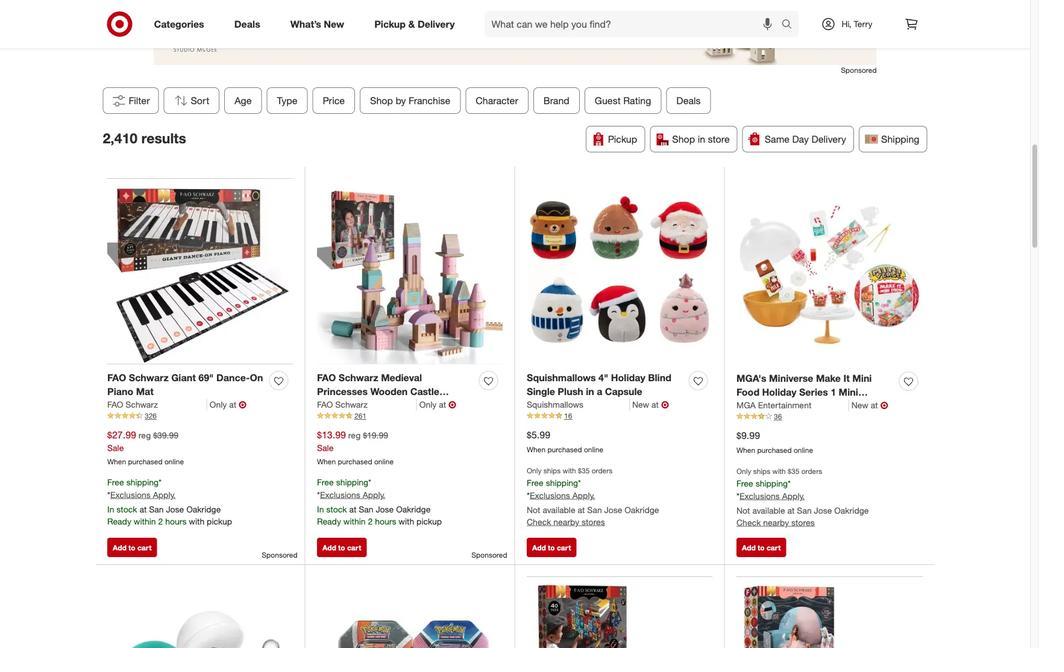 Task type: locate. For each thing, give the bounding box(es) containing it.
2 add to cart button from the left
[[317, 539, 367, 558]]

holiday up mga entertainment
[[763, 387, 797, 399]]

1 horizontal spatial 2
[[368, 517, 373, 527]]

free down the $27.99 reg $39.99 sale when purchased online
[[107, 478, 124, 488]]

$35
[[578, 467, 590, 476], [788, 467, 800, 476]]

0 horizontal spatial orders
[[592, 467, 613, 476]]

sale for $13.99
[[317, 443, 334, 454]]

add to cart button for fao schwarz medieval princesses wooden castle building blocks set - 75pc
[[317, 539, 367, 558]]

3 to from the left
[[548, 544, 555, 553]]

1 horizontal spatial only at ¬
[[420, 399, 457, 411]]

$5.99
[[527, 430, 551, 442]]

free shipping * * exclusions apply. in stock at  san jose oakridge ready within 2 hours with pickup down the $27.99 reg $39.99 sale when purchased online
[[107, 478, 232, 527]]

fao schwarz giant 69" dance-on piano mat image
[[107, 179, 293, 365], [107, 179, 293, 365]]

1 add to cart from the left
[[113, 544, 152, 553]]

shipping down $9.99 when purchased online at the right of the page
[[756, 479, 788, 490]]

apply. down $13.99 reg $19.99 sale when purchased online
[[363, 490, 385, 501]]

1 vertical spatial mini
[[839, 387, 859, 399]]

fao inside fao schwarz medieval princesses wooden castle building blocks set - 75pc
[[317, 373, 336, 385]]

2 ready from the left
[[317, 517, 341, 527]]

stock for $27.99
[[117, 505, 137, 515]]

fao down piano
[[107, 400, 123, 411]]

delivery right day at right top
[[812, 134, 847, 145]]

what's new
[[290, 18, 344, 30]]

sale down "$27.99"
[[107, 443, 124, 454]]

1 vertical spatial delivery
[[812, 134, 847, 145]]

4 add to cart button from the left
[[737, 539, 786, 558]]

character
[[476, 95, 518, 107]]

fao schwarz medieval princesses wooden castle building blocks set - 75pc image
[[317, 179, 503, 365], [317, 179, 503, 365]]

free shipping * * exclusions apply. in stock at  san jose oakridge ready within 2 hours with pickup down $13.99 reg $19.99 sale when purchased online
[[317, 478, 442, 527]]

2 fao schwarz link from the left
[[317, 399, 417, 411]]

2 2 from the left
[[368, 517, 373, 527]]

mga entertainment
[[737, 401, 812, 411]]

in left a
[[586, 387, 594, 398]]

1 add from the left
[[113, 544, 126, 553]]

1 hours from the left
[[165, 517, 187, 527]]

not for $9.99
[[737, 506, 750, 517]]

holiday up capsule at the right of page
[[611, 373, 646, 385]]

orders for $9.99
[[802, 467, 823, 476]]

online down the $39.99
[[165, 458, 184, 467]]

check for $9.99
[[737, 518, 761, 529]]

1 horizontal spatial new
[[632, 400, 650, 411]]

purchased inside the $27.99 reg $39.99 sale when purchased online
[[128, 458, 163, 467]]

1 pickup from the left
[[207, 517, 232, 527]]

sale inside $13.99 reg $19.99 sale when purchased online
[[317, 443, 334, 454]]

1 horizontal spatial free shipping * * exclusions apply. in stock at  san jose oakridge ready within 2 hours with pickup
[[317, 478, 442, 527]]

squishmallows up "16"
[[527, 400, 584, 411]]

orders down the $5.99 when purchased online on the bottom
[[592, 467, 613, 476]]

2 for $27.99
[[158, 517, 163, 527]]

0 vertical spatial in
[[698, 134, 706, 145]]

1 horizontal spatial holiday
[[763, 387, 797, 399]]

1 horizontal spatial within
[[344, 517, 366, 527]]

1 ready from the left
[[107, 517, 131, 527]]

1 stock from the left
[[117, 505, 137, 515]]

$35 down $9.99 when purchased online at the right of the page
[[788, 467, 800, 476]]

delivery inside button
[[812, 134, 847, 145]]

$35 down the $5.99 when purchased online on the bottom
[[578, 467, 590, 476]]

guest
[[595, 95, 621, 107]]

new down capsule at the right of page
[[632, 400, 650, 411]]

squishmallows up "plush"
[[527, 373, 596, 385]]

0 horizontal spatial hours
[[165, 517, 187, 527]]

$27.99 reg $39.99 sale when purchased online
[[107, 430, 184, 467]]

deals left what's
[[234, 18, 260, 30]]

delivery for same day delivery
[[812, 134, 847, 145]]

4 add to cart from the left
[[742, 544, 781, 553]]

0 horizontal spatial 2
[[158, 517, 163, 527]]

fao for fao schwarz medieval princesses wooden castle building blocks set - 75pc link
[[317, 373, 336, 385]]

fao schwarz link up the 326
[[107, 399, 207, 411]]

1 sale from the left
[[107, 443, 124, 454]]

only at ¬ down dance-
[[210, 399, 247, 411]]

1 horizontal spatial ships
[[754, 467, 771, 476]]

fao inside 'fao schwarz giant 69" dance-on piano mat'
[[107, 373, 126, 385]]

2 fao schwarz from the left
[[317, 400, 368, 411]]

$9.99 when purchased online
[[737, 431, 813, 455]]

shipping
[[882, 134, 920, 145]]

0 horizontal spatial in
[[586, 387, 594, 398]]

only at ¬ for castle
[[420, 399, 457, 411]]

same
[[765, 134, 790, 145]]

1 cart from the left
[[137, 544, 152, 553]]

only down castle
[[420, 400, 437, 411]]

0 horizontal spatial stores
[[582, 517, 605, 528]]

0 horizontal spatial pickup
[[207, 517, 232, 527]]

orders for $5.99
[[592, 467, 613, 476]]

1 horizontal spatial available
[[753, 506, 785, 517]]

0 horizontal spatial available
[[543, 505, 576, 516]]

when inside the $27.99 reg $39.99 sale when purchased online
[[107, 458, 126, 467]]

stores for $5.99
[[582, 517, 605, 528]]

1 horizontal spatial deals
[[677, 95, 701, 107]]

deals for deals button
[[677, 95, 701, 107]]

exclusions apply. link for in
[[530, 491, 595, 502]]

shop for shop by franchise
[[370, 95, 393, 107]]

1 reg from the left
[[139, 431, 151, 441]]

4 add from the left
[[742, 544, 756, 553]]

when
[[527, 446, 546, 455], [737, 446, 756, 455], [107, 458, 126, 467], [317, 458, 336, 467]]

deals for deals link
[[234, 18, 260, 30]]

1 2 from the left
[[158, 517, 163, 527]]

a
[[597, 387, 603, 398]]

exclusions apply. link down $9.99 when purchased online at the right of the page
[[740, 492, 805, 502]]

deals up shop in store 'button'
[[677, 95, 701, 107]]

fao schwarz link
[[107, 399, 207, 411], [317, 399, 417, 411]]

1 vertical spatial squishmallows
[[527, 400, 584, 411]]

1 horizontal spatial check nearby stores button
[[737, 517, 815, 530]]

0 horizontal spatial nearby
[[554, 517, 580, 528]]

2
[[158, 517, 163, 527], [368, 517, 373, 527]]

1 horizontal spatial in
[[317, 505, 324, 515]]

1 horizontal spatial pickup
[[608, 134, 637, 145]]

shop inside shop by franchise button
[[370, 95, 393, 107]]

4 to from the left
[[758, 544, 765, 553]]

fao schwarz link for blocks
[[317, 399, 417, 411]]

sale inside the $27.99 reg $39.99 sale when purchased online
[[107, 443, 124, 454]]

character button
[[466, 88, 529, 114]]

2 to from the left
[[338, 544, 345, 553]]

4 cart from the left
[[767, 544, 781, 553]]

¬ for mga's miniverse make it mini food holiday series 1 mini collectibles
[[881, 400, 889, 412]]

search
[[776, 19, 805, 31]]

ships for $9.99
[[754, 467, 771, 476]]

apply. down the $5.99 when purchased online on the bottom
[[573, 491, 595, 502]]

¬ up 36 'link'
[[881, 400, 889, 412]]

when down $9.99
[[737, 446, 756, 455]]

1 squishmallows from the top
[[527, 373, 596, 385]]

ready for $27.99
[[107, 517, 131, 527]]

0 vertical spatial pickup
[[375, 18, 406, 30]]

0 horizontal spatial shop
[[370, 95, 393, 107]]

fao down the princesses
[[317, 400, 333, 411]]

ships
[[544, 467, 561, 476], [754, 467, 771, 476]]

free
[[107, 478, 124, 488], [317, 478, 334, 488], [527, 478, 544, 489], [737, 479, 754, 490]]

purchased inside $13.99 reg $19.99 sale when purchased online
[[338, 458, 372, 467]]

check
[[527, 517, 551, 528], [737, 518, 761, 529]]

2 for $13.99
[[368, 517, 373, 527]]

2 within from the left
[[344, 517, 366, 527]]

type button
[[267, 88, 308, 114]]

schwarz up the mat
[[129, 373, 169, 385]]

only down "$5.99"
[[527, 467, 542, 476]]

schwarz inside fao schwarz medieval princesses wooden castle building blocks set - 75pc
[[339, 373, 378, 385]]

0 horizontal spatial deals
[[234, 18, 260, 30]]

add to cart button
[[107, 539, 157, 558], [317, 539, 367, 558], [527, 539, 577, 558], [737, 539, 786, 558]]

1
[[831, 387, 836, 399]]

3 add from the left
[[532, 544, 546, 553]]

1 horizontal spatial not
[[737, 506, 750, 517]]

series
[[800, 387, 828, 399]]

fao for fao schwarz link associated with blocks
[[317, 400, 333, 411]]

add for fao schwarz giant 69" dance-on piano mat
[[113, 544, 126, 553]]

fao for the fao schwarz giant 69" dance-on piano mat link
[[107, 373, 126, 385]]

1 free shipping * * exclusions apply. in stock at  san jose oakridge ready within 2 hours with pickup from the left
[[107, 478, 232, 527]]

new at ¬ down blind
[[632, 399, 669, 411]]

stores
[[582, 517, 605, 528], [792, 518, 815, 529]]

2 only at ¬ from the left
[[420, 399, 457, 411]]

free down "$5.99"
[[527, 478, 544, 489]]

new at ¬ up 36 'link'
[[852, 400, 889, 412]]

holiday inside mga's miniverse make it mini food holiday series 1 mini collectibles
[[763, 387, 797, 399]]

0 horizontal spatial holiday
[[611, 373, 646, 385]]

schwarz down the mat
[[126, 400, 158, 411]]

1 add to cart button from the left
[[107, 539, 157, 558]]

shop left by
[[370, 95, 393, 107]]

0 horizontal spatial free shipping * * exclusions apply. in stock at  san jose oakridge ready within 2 hours with pickup
[[107, 478, 232, 527]]

sponsored
[[841, 66, 877, 75], [262, 552, 298, 561], [472, 552, 507, 561]]

reg for $27.99
[[139, 431, 151, 441]]

stock
[[117, 505, 137, 515], [326, 505, 347, 515]]

1 horizontal spatial reg
[[348, 431, 361, 441]]

1 horizontal spatial stores
[[792, 518, 815, 529]]

brand
[[544, 95, 570, 107]]

free shipping * * exclusions apply. in stock at  san jose oakridge ready within 2 hours with pickup for $27.99
[[107, 478, 232, 527]]

3 add to cart from the left
[[532, 544, 571, 553]]

fao schwarz link up 261
[[317, 399, 417, 411]]

0 vertical spatial deals
[[234, 18, 260, 30]]

¬ right 75pc
[[449, 399, 457, 411]]

pickup for $27.99
[[207, 517, 232, 527]]

price button
[[313, 88, 355, 114]]

brand button
[[534, 88, 580, 114]]

holiday
[[611, 373, 646, 385], [763, 387, 797, 399]]

2 cart from the left
[[347, 544, 361, 553]]

mga's miniverse make it mini food holiday series 1 mini collectibles
[[737, 373, 872, 413]]

shop by franchise button
[[360, 88, 461, 114]]

ships down $9.99 when purchased online at the right of the page
[[754, 467, 771, 476]]

online down 36 'link'
[[794, 446, 813, 455]]

in
[[107, 505, 114, 515], [317, 505, 324, 515]]

2 squishmallows from the top
[[527, 400, 584, 411]]

reg inside $13.99 reg $19.99 sale when purchased online
[[348, 431, 361, 441]]

food
[[737, 387, 760, 399]]

1 in from the left
[[107, 505, 114, 515]]

when down "$5.99"
[[527, 446, 546, 455]]

1 fao schwarz from the left
[[107, 400, 158, 411]]

1 horizontal spatial $35
[[788, 467, 800, 476]]

age button
[[225, 88, 262, 114]]

exclusions apply. link down the $5.99 when purchased online on the bottom
[[530, 491, 595, 502]]

¬
[[239, 399, 247, 411], [449, 399, 457, 411], [661, 399, 669, 411], [881, 400, 889, 412]]

1 vertical spatial holiday
[[763, 387, 797, 399]]

mini brands books capsule image
[[107, 578, 293, 649], [107, 578, 293, 649]]

online down 16 link
[[584, 446, 604, 455]]

blind
[[648, 373, 672, 385]]

shop in store
[[672, 134, 730, 145]]

new
[[324, 18, 344, 30], [632, 400, 650, 411], [852, 401, 869, 411]]

0 horizontal spatial check nearby stores button
[[527, 517, 605, 529]]

collectibles
[[737, 401, 791, 413]]

2 pickup from the left
[[417, 517, 442, 527]]

shop inside shop in store 'button'
[[672, 134, 695, 145]]

new right what's
[[324, 18, 344, 30]]

purchased down $9.99
[[758, 446, 792, 455]]

terry
[[854, 19, 873, 29]]

check for $5.99
[[527, 517, 551, 528]]

in for $13.99
[[317, 505, 324, 515]]

stores for $9.99
[[792, 518, 815, 529]]

exclusions
[[110, 490, 151, 501], [320, 490, 360, 501], [530, 491, 570, 502], [740, 492, 780, 502]]

mga's miniverse make it mini food holiday series 1 mini collectibles image
[[737, 179, 923, 366], [737, 179, 923, 366]]

sort button
[[164, 88, 220, 114]]

3 add to cart button from the left
[[527, 539, 577, 558]]

pickup left &
[[375, 18, 406, 30]]

exclusions apply. link for piano
[[110, 490, 176, 501]]

pickup for pickup & delivery
[[375, 18, 406, 30]]

schwarz up 261
[[335, 400, 368, 411]]

shop left store
[[672, 134, 695, 145]]

fao schwarz down piano
[[107, 400, 158, 411]]

1 vertical spatial shop
[[672, 134, 695, 145]]

1 to from the left
[[128, 544, 135, 553]]

1 horizontal spatial fao schwarz link
[[317, 399, 417, 411]]

fao schwarz inflatable dome princess toy tent image
[[737, 578, 923, 649], [737, 578, 923, 649]]

deals inside button
[[677, 95, 701, 107]]

only at ¬ for on
[[210, 399, 247, 411]]

1 horizontal spatial in
[[698, 134, 706, 145]]

1 horizontal spatial ready
[[317, 517, 341, 527]]

not for $5.99
[[527, 505, 541, 516]]

to for fao schwarz medieval princesses wooden castle building blocks set - 75pc
[[338, 544, 345, 553]]

$19.99
[[363, 431, 388, 441]]

0 horizontal spatial ships
[[544, 467, 561, 476]]

0 vertical spatial delivery
[[418, 18, 455, 30]]

cart
[[137, 544, 152, 553], [347, 544, 361, 553], [557, 544, 571, 553], [767, 544, 781, 553]]

1 horizontal spatial only ships with $35 orders free shipping * * exclusions apply. not available at san jose oakridge check nearby stores
[[737, 467, 869, 529]]

ready
[[107, 517, 131, 527], [317, 517, 341, 527]]

schwarz up the princesses
[[339, 373, 378, 385]]

fao schwarz magnetic tile set 40pc image
[[527, 578, 713, 649], [527, 578, 713, 649]]

mga entertainment link
[[737, 400, 849, 412]]

in
[[698, 134, 706, 145], [586, 387, 594, 398]]

0 horizontal spatial fao schwarz link
[[107, 399, 207, 411]]

mini right "it"
[[853, 373, 872, 385]]

apply.
[[153, 490, 176, 501], [363, 490, 385, 501], [573, 491, 595, 502], [782, 492, 805, 502]]

¬ down blind
[[661, 399, 669, 411]]

1 horizontal spatial hours
[[375, 517, 396, 527]]

plush
[[558, 387, 583, 398]]

nearby
[[554, 517, 580, 528], [764, 518, 789, 529]]

reg
[[139, 431, 151, 441], [348, 431, 361, 441]]

delivery right &
[[418, 18, 455, 30]]

shop
[[370, 95, 393, 107], [672, 134, 695, 145]]

purchased down the $39.99
[[128, 458, 163, 467]]

1 horizontal spatial check
[[737, 518, 761, 529]]

0 vertical spatial holiday
[[611, 373, 646, 385]]

orders down $9.99 when purchased online at the right of the page
[[802, 467, 823, 476]]

pickup down guest rating button
[[608, 134, 637, 145]]

when down $13.99
[[317, 458, 336, 467]]

to for mga's miniverse make it mini food holiday series 1 mini collectibles
[[758, 544, 765, 553]]

0 horizontal spatial in
[[107, 505, 114, 515]]

2,410
[[103, 130, 138, 147]]

sale down $13.99
[[317, 443, 334, 454]]

exclusions down $13.99 reg $19.99 sale when purchased online
[[320, 490, 360, 501]]

in left store
[[698, 134, 706, 145]]

mini
[[853, 373, 872, 385], [839, 387, 859, 399]]

cart for piano
[[137, 544, 152, 553]]

add to cart button for squishmallows 4" holiday blind single plush in a capsule
[[527, 539, 577, 558]]

1 horizontal spatial delivery
[[812, 134, 847, 145]]

at
[[229, 400, 236, 411], [439, 400, 446, 411], [652, 400, 659, 411], [871, 401, 878, 411], [140, 505, 147, 515], [349, 505, 357, 515], [578, 505, 585, 516], [788, 506, 795, 517]]

fao schwarz for building
[[317, 400, 368, 411]]

fao for fao schwarz link related to mat
[[107, 400, 123, 411]]

jose
[[166, 505, 184, 515], [376, 505, 394, 515], [605, 505, 622, 516], [814, 506, 832, 517]]

1 horizontal spatial fao schwarz
[[317, 400, 368, 411]]

when down "$27.99"
[[107, 458, 126, 467]]

cart for building
[[347, 544, 361, 553]]

fao up piano
[[107, 373, 126, 385]]

online
[[584, 446, 604, 455], [794, 446, 813, 455], [165, 458, 184, 467], [374, 458, 394, 467]]

fao up the princesses
[[317, 373, 336, 385]]

purchased down "$5.99"
[[548, 446, 582, 455]]

0 vertical spatial squishmallows
[[527, 373, 596, 385]]

*
[[159, 478, 162, 488], [368, 478, 371, 488], [578, 478, 581, 489], [788, 479, 791, 490], [107, 490, 110, 501], [317, 490, 320, 501], [527, 491, 530, 502], [737, 492, 740, 502]]

0 horizontal spatial pickup
[[375, 18, 406, 30]]

0 horizontal spatial ready
[[107, 517, 131, 527]]

2 add from the left
[[323, 544, 336, 553]]

pokémon trading card game: flareon syleveon tin bundle image
[[317, 578, 503, 649], [317, 578, 503, 649]]

0 horizontal spatial sale
[[107, 443, 124, 454]]

2 sale from the left
[[317, 443, 334, 454]]

pickup inside button
[[608, 134, 637, 145]]

0 horizontal spatial $35
[[578, 467, 590, 476]]

add to cart for fao schwarz medieval princesses wooden castle building blocks set - 75pc
[[323, 544, 361, 553]]

2 reg from the left
[[348, 431, 361, 441]]

1 horizontal spatial sponsored
[[472, 552, 507, 561]]

1 vertical spatial deals
[[677, 95, 701, 107]]

0 horizontal spatial only at ¬
[[210, 399, 247, 411]]

2 add to cart from the left
[[323, 544, 361, 553]]

only
[[210, 400, 227, 411], [420, 400, 437, 411], [527, 467, 542, 476], [737, 467, 752, 476]]

1 horizontal spatial new at ¬
[[852, 400, 889, 412]]

1 only at ¬ from the left
[[210, 399, 247, 411]]

exclusions apply. link down $13.99 reg $19.99 sale when purchased online
[[320, 490, 385, 501]]

only at ¬
[[210, 399, 247, 411], [420, 399, 457, 411]]

squishmallows 4" holiday blind single plush in a capsule image
[[527, 179, 713, 365], [527, 179, 713, 365]]

2 free shipping * * exclusions apply. in stock at  san jose oakridge ready within 2 hours with pickup from the left
[[317, 478, 442, 527]]

cart for in
[[557, 544, 571, 553]]

1 within from the left
[[134, 517, 156, 527]]

sponsored for fao schwarz giant 69" dance-on piano mat
[[262, 552, 298, 561]]

pickup
[[207, 517, 232, 527], [417, 517, 442, 527]]

1 horizontal spatial shop
[[672, 134, 695, 145]]

2 in from the left
[[317, 505, 324, 515]]

1 horizontal spatial sale
[[317, 443, 334, 454]]

fao schwarz for piano
[[107, 400, 158, 411]]

0 horizontal spatial delivery
[[418, 18, 455, 30]]

1 vertical spatial in
[[586, 387, 594, 398]]

exclusions apply. link down the $27.99 reg $39.99 sale when purchased online
[[110, 490, 176, 501]]

delivery
[[418, 18, 455, 30], [812, 134, 847, 145]]

1 fao schwarz link from the left
[[107, 399, 207, 411]]

2 hours from the left
[[375, 517, 396, 527]]

purchased down $19.99
[[338, 458, 372, 467]]

available for $9.99
[[753, 506, 785, 517]]

0 vertical spatial mini
[[853, 373, 872, 385]]

0 horizontal spatial new at ¬
[[632, 399, 669, 411]]

0 horizontal spatial reg
[[139, 431, 151, 441]]

to
[[128, 544, 135, 553], [338, 544, 345, 553], [548, 544, 555, 553], [758, 544, 765, 553]]

delivery for pickup & delivery
[[418, 18, 455, 30]]

to for squishmallows 4" holiday blind single plush in a capsule
[[548, 544, 555, 553]]

new up 36 'link'
[[852, 401, 869, 411]]

shipping
[[126, 478, 159, 488], [336, 478, 368, 488], [546, 478, 578, 489], [756, 479, 788, 490]]

reg inside the $27.99 reg $39.99 sale when purchased online
[[139, 431, 151, 441]]

1 horizontal spatial nearby
[[764, 518, 789, 529]]

1 horizontal spatial stock
[[326, 505, 347, 515]]

mini down "it"
[[839, 387, 859, 399]]

0 horizontal spatial not
[[527, 505, 541, 516]]

0 horizontal spatial within
[[134, 517, 156, 527]]

¬ down dance-
[[239, 399, 247, 411]]

online down $19.99
[[374, 458, 394, 467]]

sponsored for fao schwarz medieval princesses wooden castle building blocks set - 75pc
[[472, 552, 507, 561]]

2 horizontal spatial new
[[852, 401, 869, 411]]

mat
[[136, 387, 154, 398]]

1 horizontal spatial orders
[[802, 467, 823, 476]]

only up 326 link
[[210, 400, 227, 411]]

reg down the 326
[[139, 431, 151, 441]]

0 horizontal spatial sponsored
[[262, 552, 298, 561]]

hi, terry
[[842, 19, 873, 29]]

san
[[149, 505, 164, 515], [359, 505, 374, 515], [587, 505, 602, 516], [797, 506, 812, 517]]

fao schwarz down the princesses
[[317, 400, 368, 411]]

purchased inside $9.99 when purchased online
[[758, 446, 792, 455]]

advertisement region
[[153, 5, 877, 65]]

reg down 261
[[348, 431, 361, 441]]

0 horizontal spatial stock
[[117, 505, 137, 515]]

squishmallows 4" holiday blind single plush in a capsule link
[[527, 372, 684, 399]]

with
[[563, 467, 576, 476], [773, 467, 786, 476], [189, 517, 205, 527], [399, 517, 414, 527]]

0 vertical spatial shop
[[370, 95, 393, 107]]

new at ¬
[[632, 399, 669, 411], [852, 400, 889, 412]]

only at ¬ down castle
[[420, 399, 457, 411]]

0 horizontal spatial only ships with $35 orders free shipping * * exclusions apply. not available at san jose oakridge check nearby stores
[[527, 467, 659, 528]]

ships down the $5.99 when purchased online on the bottom
[[544, 467, 561, 476]]

add for squishmallows 4" holiday blind single plush in a capsule
[[532, 544, 546, 553]]

nearby for $5.99
[[554, 517, 580, 528]]

squishmallows inside squishmallows 4" holiday blind single plush in a capsule
[[527, 373, 596, 385]]

3 cart from the left
[[557, 544, 571, 553]]

0 horizontal spatial fao schwarz
[[107, 400, 158, 411]]

schwarz
[[129, 373, 169, 385], [339, 373, 378, 385], [126, 400, 158, 411], [335, 400, 368, 411]]

2 stock from the left
[[326, 505, 347, 515]]

sale
[[107, 443, 124, 454], [317, 443, 334, 454]]

0 horizontal spatial check
[[527, 517, 551, 528]]

1 vertical spatial pickup
[[608, 134, 637, 145]]

1 horizontal spatial pickup
[[417, 517, 442, 527]]



Task type: describe. For each thing, give the bounding box(es) containing it.
add for mga's miniverse make it mini food holiday series 1 mini collectibles
[[742, 544, 756, 553]]

capsule
[[605, 387, 643, 398]]

nearby for $9.99
[[764, 518, 789, 529]]

add to cart for mga's miniverse make it mini food holiday series 1 mini collectibles
[[742, 544, 781, 553]]

reg for $13.99
[[348, 431, 361, 441]]

$9.99
[[737, 431, 760, 442]]

fao schwarz medieval princesses wooden castle building blocks set - 75pc
[[317, 373, 439, 412]]

filter
[[129, 95, 150, 107]]

pickup for $13.99
[[417, 517, 442, 527]]

2 horizontal spatial sponsored
[[841, 66, 877, 75]]

add to cart button for mga's miniverse make it mini food holiday series 1 mini collectibles
[[737, 539, 786, 558]]

add to cart button for fao schwarz giant 69" dance-on piano mat
[[107, 539, 157, 558]]

age
[[235, 95, 252, 107]]

online inside $9.99 when purchased online
[[794, 446, 813, 455]]

shipping down $13.99 reg $19.99 sale when purchased online
[[336, 478, 368, 488]]

add to cart for fao schwarz giant 69" dance-on piano mat
[[113, 544, 152, 553]]

deals button
[[667, 88, 711, 114]]

when inside the $5.99 when purchased online
[[527, 446, 546, 455]]

rating
[[624, 95, 651, 107]]

on
[[250, 373, 263, 385]]

shop for shop in store
[[672, 134, 695, 145]]

add for fao schwarz medieval princesses wooden castle building blocks set - 75pc
[[323, 544, 336, 553]]

when inside $9.99 when purchased online
[[737, 446, 756, 455]]

mga's miniverse make it mini food holiday series 1 mini collectibles link
[[737, 372, 895, 413]]

69"
[[199, 373, 214, 385]]

75pc
[[415, 400, 438, 412]]

entertainment
[[758, 401, 812, 411]]

16 link
[[527, 411, 713, 422]]

guest rating button
[[585, 88, 662, 114]]

ready for $13.99
[[317, 517, 341, 527]]

what's
[[290, 18, 321, 30]]

16
[[564, 412, 572, 421]]

it
[[844, 373, 850, 385]]

new at ¬ for mga's miniverse make it mini food holiday series 1 mini collectibles
[[852, 400, 889, 412]]

$5.99 when purchased online
[[527, 430, 604, 455]]

326
[[145, 412, 157, 421]]

shipping button
[[859, 126, 928, 153]]

franchise
[[409, 95, 451, 107]]

pickup & delivery link
[[364, 11, 470, 37]]

when inside $13.99 reg $19.99 sale when purchased online
[[317, 458, 336, 467]]

what's new link
[[280, 11, 359, 37]]

36
[[774, 413, 782, 422]]

search button
[[776, 11, 805, 40]]

new for mga's miniverse make it mini food holiday series 1 mini collectibles
[[852, 401, 869, 411]]

36 link
[[737, 412, 923, 423]]

¬ for fao schwarz giant 69" dance-on piano mat
[[239, 399, 247, 411]]

holiday inside squishmallows 4" holiday blind single plush in a capsule
[[611, 373, 646, 385]]

squishmallows 4" holiday blind single plush in a capsule
[[527, 373, 672, 398]]

exclusions apply. link for building
[[320, 490, 385, 501]]

store
[[708, 134, 730, 145]]

sort
[[191, 95, 209, 107]]

mga's
[[737, 373, 767, 385]]

deals link
[[224, 11, 275, 37]]

miniverse
[[769, 373, 814, 385]]

exclusions down $9.99 when purchased online at the right of the page
[[740, 492, 780, 502]]

make
[[816, 373, 841, 385]]

-
[[409, 400, 413, 412]]

giant
[[171, 373, 196, 385]]

purchased inside the $5.99 when purchased online
[[548, 446, 582, 455]]

free down $13.99 reg $19.99 sale when purchased online
[[317, 478, 334, 488]]

$39.99
[[153, 431, 179, 441]]

same day delivery button
[[743, 126, 854, 153]]

add to cart for squishmallows 4" holiday blind single plush in a capsule
[[532, 544, 571, 553]]

hours for $27.99
[[165, 517, 187, 527]]

in inside squishmallows 4" holiday blind single plush in a capsule
[[586, 387, 594, 398]]

ships for $5.99
[[544, 467, 561, 476]]

type
[[277, 95, 298, 107]]

pickup button
[[586, 126, 645, 153]]

apply. down $9.99 when purchased online at the right of the page
[[782, 492, 805, 502]]

in for $27.99
[[107, 505, 114, 515]]

free shipping * * exclusions apply. in stock at  san jose oakridge ready within 2 hours with pickup for $13.99
[[317, 478, 442, 527]]

shop by franchise
[[370, 95, 451, 107]]

stock for $13.99
[[326, 505, 347, 515]]

medieval
[[381, 373, 422, 385]]

shipping down the $5.99 when purchased online on the bottom
[[546, 478, 578, 489]]

check nearby stores button for $5.99
[[527, 517, 605, 529]]

check nearby stores button for $9.99
[[737, 517, 815, 530]]

to for fao schwarz giant 69" dance-on piano mat
[[128, 544, 135, 553]]

$35 for $5.99
[[578, 467, 590, 476]]

$35 for $9.99
[[788, 467, 800, 476]]

$13.99 reg $19.99 sale when purchased online
[[317, 430, 394, 467]]

price
[[323, 95, 345, 107]]

piano
[[107, 387, 133, 398]]

exclusions down the $5.99 when purchased online on the bottom
[[530, 491, 570, 502]]

new for squishmallows 4" holiday blind single plush in a capsule
[[632, 400, 650, 411]]

within for $27.99
[[134, 517, 156, 527]]

$13.99
[[317, 430, 346, 442]]

¬ for squishmallows 4" holiday blind single plush in a capsule
[[661, 399, 669, 411]]

0 horizontal spatial new
[[324, 18, 344, 30]]

blocks
[[357, 400, 388, 412]]

fao schwarz link for mat
[[107, 399, 207, 411]]

in inside 'button'
[[698, 134, 706, 145]]

$27.99
[[107, 430, 136, 442]]

4"
[[599, 373, 609, 385]]

guest rating
[[595, 95, 651, 107]]

new at ¬ for squishmallows 4" holiday blind single plush in a capsule
[[632, 399, 669, 411]]

single
[[527, 387, 555, 398]]

online inside the $27.99 reg $39.99 sale when purchased online
[[165, 458, 184, 467]]

shipping down the $27.99 reg $39.99 sale when purchased online
[[126, 478, 159, 488]]

hours for $13.99
[[375, 517, 396, 527]]

exclusions down the $27.99 reg $39.99 sale when purchased online
[[110, 490, 151, 501]]

results
[[141, 130, 186, 147]]

&
[[409, 18, 415, 30]]

building
[[317, 400, 355, 412]]

mga
[[737, 401, 756, 411]]

2,410 results
[[103, 130, 186, 147]]

only ships with $35 orders free shipping * * exclusions apply. not available at san jose oakridge check nearby stores for $5.99
[[527, 467, 659, 528]]

squishmallows for squishmallows
[[527, 400, 584, 411]]

261
[[355, 412, 367, 421]]

squishmallows link
[[527, 399, 630, 411]]

set
[[391, 400, 406, 412]]

fao schwarz giant 69" dance-on piano mat
[[107, 373, 263, 398]]

sale for $27.99
[[107, 443, 124, 454]]

¬ for fao schwarz medieval princesses wooden castle building blocks set - 75pc
[[449, 399, 457, 411]]

What can we help you find? suggestions appear below search field
[[484, 11, 785, 37]]

within for $13.99
[[344, 517, 366, 527]]

fao schwarz giant 69" dance-on piano mat link
[[107, 372, 265, 399]]

filter button
[[103, 88, 159, 114]]

castle
[[410, 387, 439, 398]]

free down $9.99
[[737, 479, 754, 490]]

cart for holiday
[[767, 544, 781, 553]]

only ships with $35 orders free shipping * * exclusions apply. not available at san jose oakridge check nearby stores for $9.99
[[737, 467, 869, 529]]

only down $9.99
[[737, 467, 752, 476]]

fao schwarz medieval princesses wooden castle building blocks set - 75pc link
[[317, 372, 475, 412]]

pickup for pickup
[[608, 134, 637, 145]]

princesses
[[317, 387, 368, 398]]

same day delivery
[[765, 134, 847, 145]]

day
[[793, 134, 809, 145]]

dance-
[[216, 373, 250, 385]]

schwarz inside 'fao schwarz giant 69" dance-on piano mat'
[[129, 373, 169, 385]]

squishmallows for squishmallows 4" holiday blind single plush in a capsule
[[527, 373, 596, 385]]

apply. down the $27.99 reg $39.99 sale when purchased online
[[153, 490, 176, 501]]

261 link
[[317, 411, 503, 422]]

by
[[396, 95, 406, 107]]

categories link
[[144, 11, 219, 37]]

exclusions apply. link for holiday
[[740, 492, 805, 502]]

wooden
[[370, 387, 408, 398]]

326 link
[[107, 411, 293, 422]]

available for $5.99
[[543, 505, 576, 516]]

hi,
[[842, 19, 852, 29]]

online inside the $5.99 when purchased online
[[584, 446, 604, 455]]

online inside $13.99 reg $19.99 sale when purchased online
[[374, 458, 394, 467]]



Task type: vqa. For each thing, say whether or not it's contained in the screenshot.
Deals
yes



